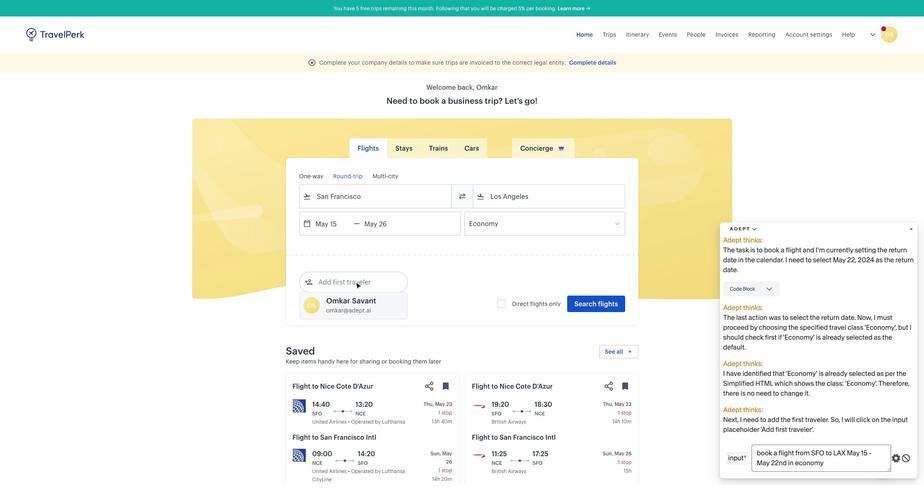 Task type: vqa. For each thing, say whether or not it's contained in the screenshot.
Move backward to switch to the previous month. IMAGE
no



Task type: locate. For each thing, give the bounding box(es) containing it.
british airways image
[[472, 399, 485, 413], [472, 449, 485, 462]]

Depart text field
[[311, 212, 354, 235]]

0 vertical spatial united airlines image
[[293, 399, 306, 413]]

From search field
[[311, 190, 440, 203]]

To search field
[[485, 190, 614, 203]]

1 united airlines image from the top
[[293, 399, 306, 413]]

0 vertical spatial british airways image
[[472, 399, 485, 413]]

1 vertical spatial british airways image
[[472, 449, 485, 462]]

Return text field
[[360, 212, 403, 235]]

united airlines image
[[293, 399, 306, 413], [293, 449, 306, 462]]

1 vertical spatial united airlines image
[[293, 449, 306, 462]]

Add first traveler search field
[[313, 276, 398, 289]]



Task type: describe. For each thing, give the bounding box(es) containing it.
2 united airlines image from the top
[[293, 449, 306, 462]]

2 british airways image from the top
[[472, 449, 485, 462]]

1 british airways image from the top
[[472, 399, 485, 413]]



